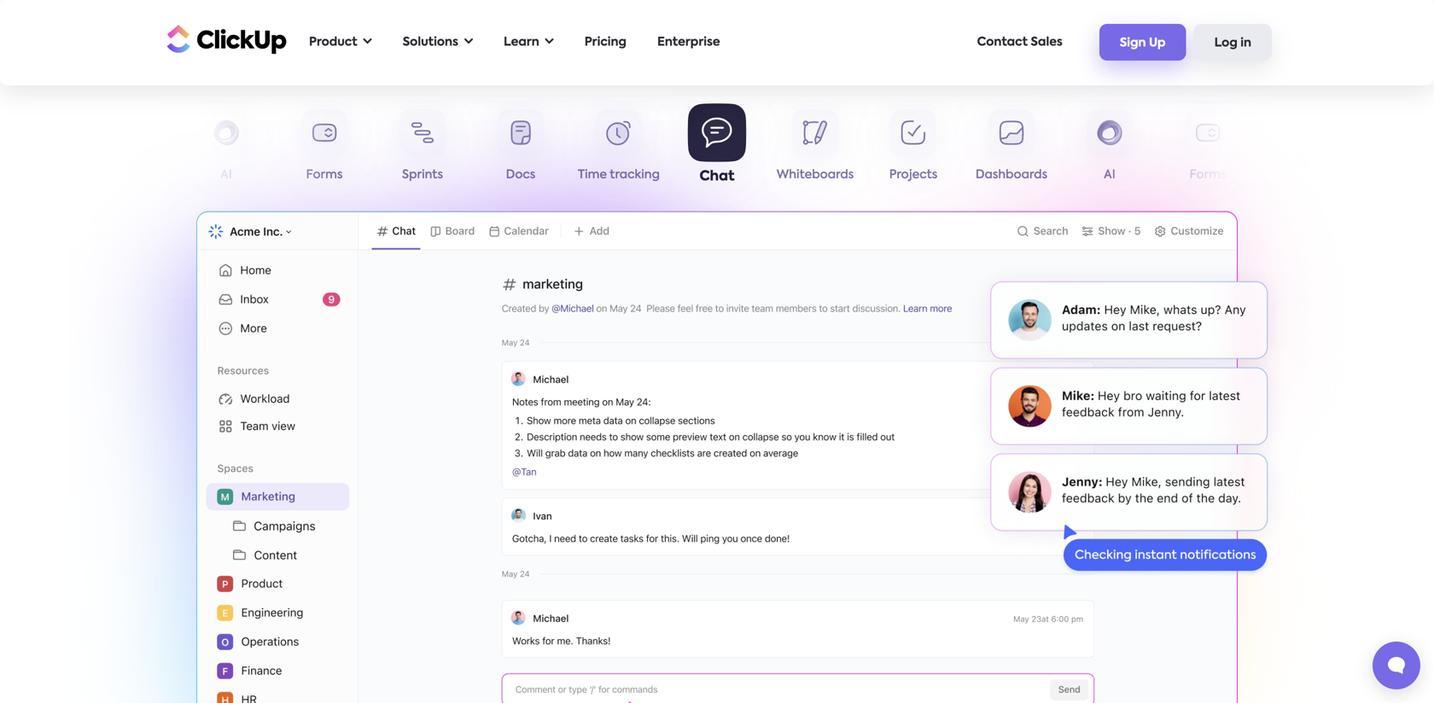 Task type: describe. For each thing, give the bounding box(es) containing it.
pricing
[[585, 36, 627, 48]]

solutions
[[403, 36, 459, 48]]

whiteboards
[[777, 169, 854, 181]]

log in
[[1215, 37, 1252, 49]]

log in link
[[1194, 24, 1272, 60]]

projects
[[890, 169, 938, 181]]

2 ai button from the left
[[1061, 109, 1159, 188]]

tracking
[[610, 169, 660, 181]]

1 sprints button from the left
[[374, 109, 472, 188]]

2 forms button from the left
[[1159, 109, 1258, 188]]

chat
[[700, 170, 735, 184]]

forms for second forms 'button'
[[1190, 169, 1227, 181]]

learn
[[504, 36, 540, 48]]

1 forms button from the left
[[275, 109, 374, 188]]

contact sales link
[[969, 25, 1072, 60]]

learn button
[[495, 25, 563, 60]]

1 sprints from the left
[[402, 169, 443, 181]]

chat button
[[668, 103, 766, 188]]

product button
[[301, 25, 381, 60]]

log
[[1215, 37, 1238, 49]]

ai for 1st "ai" button from the right
[[1104, 169, 1116, 181]]

product
[[309, 36, 358, 48]]

2 dashboards button from the left
[[963, 109, 1061, 188]]

contact sales
[[978, 36, 1063, 48]]

sign
[[1120, 37, 1147, 49]]

contact
[[978, 36, 1028, 48]]

2 sprints from the left
[[1286, 169, 1327, 181]]

1 ai button from the left
[[177, 109, 275, 188]]

sign up
[[1120, 37, 1166, 49]]



Task type: vqa. For each thing, say whether or not it's contained in the screenshot.
the Learn POPUP BUTTON
yes



Task type: locate. For each thing, give the bounding box(es) containing it.
enterprise link
[[649, 25, 729, 60]]

pricing link
[[576, 25, 635, 60]]

2 ai from the left
[[1104, 169, 1116, 181]]

chat image
[[196, 212, 1239, 704], [969, 263, 1290, 579]]

1 horizontal spatial dashboards
[[976, 169, 1048, 181]]

docs button
[[472, 109, 570, 188]]

0 horizontal spatial dashboards button
[[79, 109, 177, 188]]

ai for 1st "ai" button from the left
[[220, 169, 232, 181]]

sales
[[1031, 36, 1063, 48]]

in
[[1241, 37, 1252, 49]]

0 horizontal spatial sprints button
[[374, 109, 472, 188]]

clickup image
[[162, 23, 287, 55]]

forms
[[306, 169, 343, 181], [1190, 169, 1227, 181]]

0 horizontal spatial ai
[[220, 169, 232, 181]]

projects button
[[865, 109, 963, 188]]

1 horizontal spatial forms button
[[1159, 109, 1258, 188]]

2 forms from the left
[[1190, 169, 1227, 181]]

0 horizontal spatial dashboards
[[92, 169, 164, 181]]

sign up button
[[1100, 24, 1187, 60]]

dashboards button
[[79, 109, 177, 188], [963, 109, 1061, 188]]

1 forms from the left
[[306, 169, 343, 181]]

1 horizontal spatial dashboards button
[[963, 109, 1061, 188]]

0 horizontal spatial sprints
[[402, 169, 443, 181]]

time tracking
[[578, 169, 660, 181]]

ai
[[220, 169, 232, 181], [1104, 169, 1116, 181]]

sprints
[[402, 169, 443, 181], [1286, 169, 1327, 181]]

forms for 1st forms 'button'
[[306, 169, 343, 181]]

1 horizontal spatial ai
[[1104, 169, 1116, 181]]

1 ai from the left
[[220, 169, 232, 181]]

enterprise
[[658, 36, 721, 48]]

whiteboards button
[[766, 109, 865, 188]]

dashboards
[[92, 169, 164, 181], [976, 169, 1048, 181]]

1 horizontal spatial sprints button
[[1258, 109, 1356, 188]]

2 dashboards from the left
[[976, 169, 1048, 181]]

1 horizontal spatial sprints
[[1286, 169, 1327, 181]]

docs
[[506, 169, 536, 181]]

solutions button
[[394, 25, 482, 60]]

1 horizontal spatial ai button
[[1061, 109, 1159, 188]]

time tracking button
[[570, 109, 668, 188]]

1 horizontal spatial forms
[[1190, 169, 1227, 181]]

up
[[1149, 37, 1166, 49]]

1 dashboards button from the left
[[79, 109, 177, 188]]

1 dashboards from the left
[[92, 169, 164, 181]]

time
[[578, 169, 607, 181]]

forms button
[[275, 109, 374, 188], [1159, 109, 1258, 188]]

sprints button
[[374, 109, 472, 188], [1258, 109, 1356, 188]]

2 sprints button from the left
[[1258, 109, 1356, 188]]

0 horizontal spatial forms
[[306, 169, 343, 181]]

0 horizontal spatial ai button
[[177, 109, 275, 188]]

0 horizontal spatial forms button
[[275, 109, 374, 188]]

ai button
[[177, 109, 275, 188], [1061, 109, 1159, 188]]



